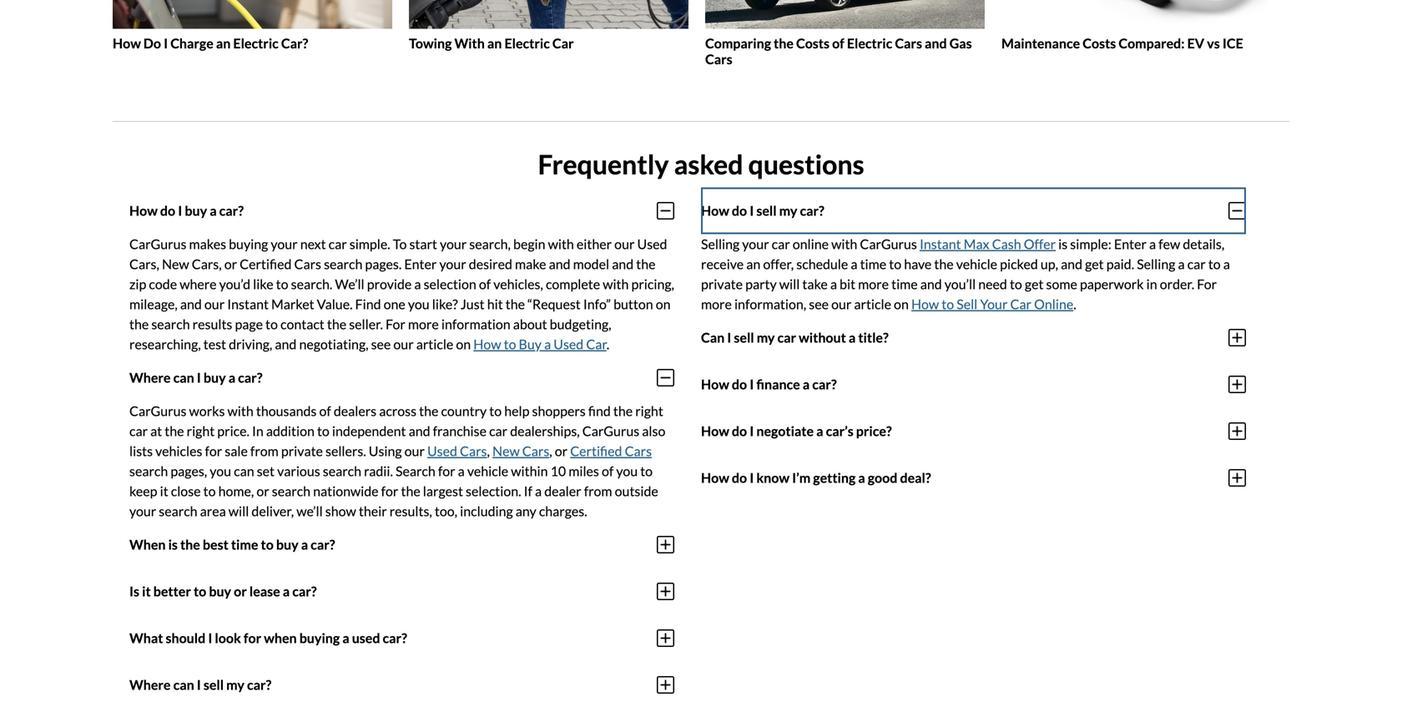 Task type: vqa. For each thing, say whether or not it's contained in the screenshot.
specs
no



Task type: locate. For each thing, give the bounding box(es) containing it.
1 vertical spatial car
[[1011, 296, 1032, 312]]

1 horizontal spatial cars,
[[192, 256, 222, 272]]

questions
[[749, 148, 865, 180]]

0 horizontal spatial on
[[456, 336, 471, 352]]

dealerships,
[[510, 423, 580, 439]]

order.
[[1160, 276, 1195, 292]]

0 vertical spatial see
[[809, 296, 829, 312]]

0 vertical spatial from
[[250, 443, 279, 459]]

plus square image inside 'can i sell my car without a title?' dropdown button
[[1229, 328, 1247, 348]]

a right if
[[535, 483, 542, 499]]

2 vertical spatial more
[[408, 316, 439, 332]]

1 horizontal spatial private
[[701, 276, 743, 292]]

car down towing with an electric car image at the left of the page
[[553, 35, 574, 51]]

right down works
[[187, 423, 215, 439]]

article inside is simple: enter a few details, receive an offer, schedule a time to have the vehicle picked up, and get paid. selling a car to a private party will take a bit more time and you'll need to get some paperwork in order. for more information, see our article on
[[854, 296, 892, 312]]

cars, down makes
[[192, 256, 222, 272]]

offer
[[1024, 236, 1056, 252]]

paid.
[[1107, 256, 1135, 272]]

0 vertical spatial .
[[1074, 296, 1077, 312]]

frequently
[[538, 148, 669, 180]]

time inside dropdown button
[[231, 537, 258, 553]]

2 horizontal spatial electric
[[847, 35, 893, 51]]

how do i charge an electric car? link
[[113, 0, 392, 52]]

from down miles
[[584, 483, 612, 499]]

1 vertical spatial buying
[[299, 630, 340, 646]]

cargurus up at
[[129, 403, 187, 419]]

look
[[215, 630, 241, 646]]

i inside how do i sell my car? dropdown button
[[750, 203, 754, 219]]

cargurus
[[129, 236, 187, 252], [860, 236, 917, 252], [129, 403, 187, 419], [583, 423, 640, 439]]

the inside dropdown button
[[180, 537, 200, 553]]

better
[[153, 583, 191, 600]]

car? inside how do i finance a car? 'dropdown button'
[[813, 376, 837, 392]]

3 electric from the left
[[847, 35, 893, 51]]

car
[[553, 35, 574, 51], [1011, 296, 1032, 312], [586, 336, 607, 352]]

electric inside towing with an electric car link
[[505, 35, 550, 51]]

details,
[[1183, 236, 1225, 252]]

some
[[1047, 276, 1078, 292]]

more right bit
[[858, 276, 889, 292]]

you up outside
[[616, 463, 638, 479]]

where can i buy a car? button
[[129, 354, 675, 401]]

used up pricing,
[[637, 236, 668, 252]]

0 horizontal spatial get
[[1025, 276, 1044, 292]]

1 horizontal spatial electric
[[505, 35, 550, 51]]

how down 'information'
[[474, 336, 501, 352]]

time down "selling your car online with cargurus instant max cash offer" in the top of the page
[[860, 256, 887, 272]]

the right "comparing"
[[774, 35, 794, 51]]

2 horizontal spatial time
[[892, 276, 918, 292]]

electric
[[233, 35, 279, 51], [505, 35, 550, 51], [847, 35, 893, 51]]

more down like?
[[408, 316, 439, 332]]

search,
[[469, 236, 511, 252]]

how do i know i'm getting a good deal?
[[701, 470, 931, 486]]

what should i look for when buying a used car? button
[[129, 615, 675, 662]]

do left know
[[732, 470, 747, 486]]

i inside how do i know i'm getting a good deal? dropdown button
[[750, 470, 754, 486]]

minus square image for cargurus works with thousands of dealers across the country to help shoppers find the right car at the right price. in addition to independent and franchise car dealerships, cargurus also lists vehicles for sale from private sellers. using our
[[657, 368, 675, 388]]

sellers.
[[326, 443, 366, 459]]

0 horizontal spatial ,
[[487, 443, 490, 459]]

car down details,
[[1188, 256, 1206, 272]]

right up also
[[636, 403, 664, 419]]

0 vertical spatial where
[[129, 370, 171, 386]]

car? inside how do i buy a car? dropdown button
[[219, 203, 244, 219]]

the up you'll
[[935, 256, 954, 272]]

price.
[[217, 423, 250, 439]]

enter inside cargurus makes buying your next car simple. to start your search, begin with either our used cars, new cars, or certified cars search pages. enter your desired make and model and the zip code where you'd like to search. we'll provide a selection of vehicles, complete with pricing, mileage, and our instant market value. find one you like? just hit the "request info" button on the search results page to contact the seller. for more information about budgeting, researching, test driving, and negotiating, see our article on
[[404, 256, 437, 272]]

how to sell your car online link
[[912, 296, 1074, 312]]

2 vertical spatial can
[[173, 677, 194, 693]]

2 horizontal spatial an
[[747, 256, 761, 272]]

and inside the comparing the costs of electric cars and gas cars
[[925, 35, 947, 51]]

you up home,
[[210, 463, 231, 479]]

car? inside what should i look for when buying a used car? dropdown button
[[383, 630, 407, 646]]

plus square image
[[1229, 421, 1247, 441], [1229, 468, 1247, 488], [657, 535, 675, 555], [657, 675, 675, 695]]

buy up makes
[[185, 203, 207, 219]]

1 horizontal spatial sell
[[734, 329, 754, 346]]

the left "best"
[[180, 537, 200, 553]]

0 horizontal spatial it
[[142, 583, 151, 600]]

i inside how do i finance a car? 'dropdown button'
[[750, 376, 754, 392]]

0 vertical spatial new
[[162, 256, 189, 272]]

to left "help" on the bottom
[[490, 403, 502, 419]]

find
[[355, 296, 381, 312]]

i for where can i buy a car?
[[197, 370, 201, 386]]

simple:
[[1071, 236, 1112, 252]]

few
[[1159, 236, 1181, 252]]

2 vertical spatial time
[[231, 537, 258, 553]]

to down deliver,
[[261, 537, 274, 553]]

when is the best time to buy a car?
[[129, 537, 335, 553]]

used cars link
[[427, 443, 487, 459]]

1 vertical spatial right
[[187, 423, 215, 439]]

1 horizontal spatial vehicle
[[957, 256, 998, 272]]

of down certified cars link
[[602, 463, 614, 479]]

sell
[[757, 203, 777, 219], [734, 329, 754, 346], [204, 677, 224, 693]]

1 , from the left
[[487, 443, 490, 459]]

either
[[577, 236, 612, 252]]

electric down comparing the costs of electric cars and gas cars image
[[847, 35, 893, 51]]

see down take
[[809, 296, 829, 312]]

do inside 'dropdown button'
[[732, 376, 747, 392]]

a down details,
[[1224, 256, 1231, 272]]

minus square image
[[657, 201, 675, 221], [657, 368, 675, 388]]

from inside the cargurus works with thousands of dealers across the country to help shoppers find the right car at the right price. in addition to independent and franchise car dealerships, cargurus also lists vehicles for sale from private sellers. using our
[[250, 443, 279, 459]]

price?
[[856, 423, 892, 439]]

a right finance at the right of the page
[[803, 376, 810, 392]]

the up results,
[[401, 483, 421, 499]]

2 horizontal spatial used
[[637, 236, 668, 252]]

one
[[384, 296, 406, 312]]

their
[[359, 503, 387, 519]]

nationwide
[[313, 483, 379, 499]]

how down the can
[[701, 376, 730, 392]]

0 vertical spatial selling
[[701, 236, 740, 252]]

2 vertical spatial my
[[226, 677, 245, 693]]

0 horizontal spatial will
[[229, 503, 249, 519]]

0 horizontal spatial cars,
[[129, 256, 159, 272]]

plus square image for how do i finance a car?
[[1229, 374, 1247, 394]]

where for where can i buy a car?
[[129, 370, 171, 386]]

instant max cash offer link
[[920, 236, 1056, 252]]

from inside used cars , new cars , or certified cars search pages, you can set various search radii. search for a vehicle within 10 miles of you to keep it close to home, or search nationwide for the largest selection. if a dealer from outside your search area will deliver, we'll show their results, too, including any charges.
[[584, 483, 612, 499]]

0 horizontal spatial buying
[[229, 236, 268, 252]]

car left without
[[778, 329, 797, 346]]

0 horizontal spatial vehicle
[[467, 463, 509, 479]]

0 vertical spatial will
[[780, 276, 800, 292]]

how for how do i know i'm getting a good deal?
[[701, 470, 730, 486]]

how inside 'dropdown button'
[[701, 376, 730, 392]]

car? down we'll
[[311, 537, 335, 553]]

1 vertical spatial where
[[129, 677, 171, 693]]

0 horizontal spatial from
[[250, 443, 279, 459]]

see inside cargurus makes buying your next car simple. to start your search, begin with either our used cars, new cars, or certified cars search pages. enter your desired make and model and the zip code where you'd like to search. we'll provide a selection of vehicles, complete with pricing, mileage, and our instant market value. find one you like? just hit the "request info" button on the search results page to contact the seller. for more information about budgeting, researching, test driving, and negotiating, see our article on
[[371, 336, 391, 352]]

1 vertical spatial article
[[416, 336, 454, 352]]

electric inside how do i charge an electric car? link
[[233, 35, 279, 51]]

1 horizontal spatial ,
[[550, 443, 552, 459]]

buying right makes
[[229, 236, 268, 252]]

where can i sell my car? button
[[129, 662, 675, 707]]

1 vertical spatial can
[[234, 463, 254, 479]]

1 horizontal spatial article
[[854, 296, 892, 312]]

0 vertical spatial it
[[160, 483, 168, 499]]

and down across
[[409, 423, 430, 439]]

the
[[774, 35, 794, 51], [636, 256, 656, 272], [935, 256, 954, 272], [506, 296, 525, 312], [129, 316, 149, 332], [327, 316, 347, 332], [419, 403, 439, 419], [614, 403, 633, 419], [165, 423, 184, 439], [401, 483, 421, 499], [180, 537, 200, 553]]

2 horizontal spatial on
[[894, 296, 909, 312]]

0 horizontal spatial time
[[231, 537, 258, 553]]

on inside is simple: enter a few details, receive an offer, schedule a time to have the vehicle picked up, and get paid. selling a car to a private party will take a bit more time and you'll need to get some paperwork in order. for more information, see our article on
[[894, 296, 909, 312]]

1 horizontal spatial from
[[584, 483, 612, 499]]

plus square image
[[1229, 328, 1247, 348], [1229, 374, 1247, 394], [657, 581, 675, 601], [657, 628, 675, 648]]

vehicles,
[[494, 276, 543, 292]]

i inside how do i charge an electric car? link
[[164, 35, 168, 51]]

2 horizontal spatial my
[[780, 203, 798, 219]]

car inside dropdown button
[[778, 329, 797, 346]]

for
[[1198, 276, 1217, 292], [386, 316, 406, 332]]

1 horizontal spatial my
[[757, 329, 775, 346]]

how down asked
[[701, 203, 730, 219]]

do for finance
[[732, 376, 747, 392]]

a left title? at the top of page
[[849, 329, 856, 346]]

0 vertical spatial can
[[173, 370, 194, 386]]

an right charge on the top of the page
[[216, 35, 231, 51]]

how for how to sell your car online .
[[912, 296, 939, 312]]

0 horizontal spatial private
[[281, 443, 323, 459]]

thousands
[[256, 403, 317, 419]]

0 vertical spatial buying
[[229, 236, 268, 252]]

car for electric
[[553, 35, 574, 51]]

a inside cargurus makes buying your next car simple. to start your search, begin with either our used cars, new cars, or certified cars search pages. enter your desired make and model and the zip code where you'd like to search. we'll provide a selection of vehicles, complete with pricing, mileage, and our instant market value. find one you like? just hit the "request info" button on the search results page to contact the seller. for more information about budgeting, researching, test driving, and negotiating, see our article on
[[414, 276, 421, 292]]

i for how do i charge an electric car?
[[164, 35, 168, 51]]

market
[[271, 296, 314, 312]]

to down details,
[[1209, 256, 1221, 272]]

0 horizontal spatial enter
[[404, 256, 437, 272]]

1 vertical spatial .
[[607, 336, 610, 352]]

how down have
[[912, 296, 939, 312]]

home,
[[218, 483, 254, 499]]

1 horizontal spatial used
[[554, 336, 584, 352]]

an right with
[[488, 35, 502, 51]]

if
[[524, 483, 533, 499]]

1 vertical spatial for
[[386, 316, 406, 332]]

costs inside the comparing the costs of electric cars and gas cars
[[797, 35, 830, 51]]

car right next
[[329, 236, 347, 252]]

get down picked
[[1025, 276, 1044, 292]]

car? right used
[[383, 630, 407, 646]]

plus square image for a
[[1229, 468, 1247, 488]]

vs
[[1208, 35, 1220, 51]]

0 horizontal spatial car
[[553, 35, 574, 51]]

0 horizontal spatial sell
[[204, 677, 224, 693]]

new inside cargurus makes buying your next car simple. to start your search, begin with either our used cars, new cars, or certified cars search pages. enter your desired make and model and the zip code where you'd like to search. we'll provide a selection of vehicles, complete with pricing, mileage, and our instant market value. find one you like? just hit the "request info" button on the search results page to contact the seller. for more information about budgeting, researching, test driving, and negotiating, see our article on
[[162, 256, 189, 272]]

0 horizontal spatial certified
[[240, 256, 292, 272]]

1 vertical spatial it
[[142, 583, 151, 600]]

1 vertical spatial is
[[168, 537, 178, 553]]

how do i negotiate a car's price? button
[[701, 408, 1247, 454]]

0 horizontal spatial my
[[226, 677, 245, 693]]

.
[[1074, 296, 1077, 312], [607, 336, 610, 352]]

0 horizontal spatial new
[[162, 256, 189, 272]]

offer,
[[763, 256, 794, 272]]

0 horizontal spatial instant
[[227, 296, 269, 312]]

1 horizontal spatial will
[[780, 276, 800, 292]]

or down set
[[257, 483, 269, 499]]

2 minus square image from the top
[[657, 368, 675, 388]]

comparing the costs of electric cars and gas cars image
[[706, 0, 985, 29]]

franchise
[[433, 423, 487, 439]]

1 horizontal spatial .
[[1074, 296, 1077, 312]]

i for where can i sell my car?
[[197, 677, 201, 693]]

we'll
[[297, 503, 323, 519]]

at
[[150, 423, 162, 439]]

for right order.
[[1198, 276, 1217, 292]]

buying inside what should i look for when buying a used car? dropdown button
[[299, 630, 340, 646]]

plus square image inside how do i negotiate a car's price? dropdown button
[[1229, 421, 1247, 441]]

towing with an electric car image
[[409, 0, 689, 29]]

0 vertical spatial my
[[780, 203, 798, 219]]

sell for where can i sell my car?
[[204, 677, 224, 693]]

car? inside when is the best time to buy a car? dropdown button
[[311, 537, 335, 553]]

2 horizontal spatial car
[[1011, 296, 1032, 312]]

0 vertical spatial enter
[[1115, 236, 1147, 252]]

i inside how do i buy a car? dropdown button
[[178, 203, 182, 219]]

an inside is simple: enter a few details, receive an offer, schedule a time to have the vehicle picked up, and get paid. selling a car to a private party will take a bit more time and you'll need to get some paperwork in order. for more information, see our article on
[[747, 256, 761, 272]]

enter up paid.
[[1115, 236, 1147, 252]]

private inside is simple: enter a few details, receive an offer, schedule a time to have the vehicle picked up, and get paid. selling a car to a private party will take a bit more time and you'll need to get some paperwork in order. for more information, see our article on
[[701, 276, 743, 292]]

outside
[[615, 483, 659, 499]]

2 vertical spatial sell
[[204, 677, 224, 693]]

2 costs from the left
[[1083, 35, 1117, 51]]

your up offer,
[[743, 236, 769, 252]]

the inside is simple: enter a few details, receive an offer, schedule a time to have the vehicle picked up, and get paid. selling a car to a private party will take a bit more time and you'll need to get some paperwork in order. for more information, see our article on
[[935, 256, 954, 272]]

more inside cargurus makes buying your next car simple. to start your search, begin with either our used cars, new cars, or certified cars search pages. enter your desired make and model and the zip code where you'd like to search. we'll provide a selection of vehicles, complete with pricing, mileage, and our instant market value. find one you like? just hit the "request info" button on the search results page to contact the seller. for more information about budgeting, researching, test driving, and negotiating, see our article on
[[408, 316, 439, 332]]

plus square image inside is it better to buy or lease a car? dropdown button
[[657, 581, 675, 601]]

the down mileage,
[[129, 316, 149, 332]]

how right also
[[701, 423, 730, 439]]

0 vertical spatial sell
[[757, 203, 777, 219]]

or up you'd
[[224, 256, 237, 272]]

finance
[[757, 376, 800, 392]]

a inside 'dropdown button'
[[803, 376, 810, 392]]

do for sell
[[732, 203, 747, 219]]

simple.
[[350, 236, 390, 252]]

sell down look
[[204, 677, 224, 693]]

maintenance
[[1002, 35, 1081, 51]]

costs
[[797, 35, 830, 51], [1083, 35, 1117, 51]]

how do i buy a car? button
[[129, 187, 675, 234]]

minus square image inside how do i buy a car? dropdown button
[[657, 201, 675, 221]]

i inside where can i sell my car? dropdown button
[[197, 677, 201, 693]]

0 vertical spatial article
[[854, 296, 892, 312]]

of inside cargurus makes buying your next car simple. to start your search, begin with either our used cars, new cars, or certified cars search pages. enter your desired make and model and the zip code where you'd like to search. we'll provide a selection of vehicles, complete with pricing, mileage, and our instant market value. find one you like? just hit the "request info" button on the search results page to contact the seller. for more information about budgeting, researching, test driving, and negotiating, see our article on
[[479, 276, 491, 292]]

i inside the where can i buy a car? dropdown button
[[197, 370, 201, 386]]

from up set
[[250, 443, 279, 459]]

just
[[461, 296, 485, 312]]

how left do
[[113, 35, 141, 51]]

0 horizontal spatial electric
[[233, 35, 279, 51]]

from
[[250, 443, 279, 459], [584, 483, 612, 499]]

car? right lease
[[292, 583, 317, 600]]

1 vertical spatial minus square image
[[657, 368, 675, 388]]

to up area
[[203, 483, 216, 499]]

1 horizontal spatial buying
[[299, 630, 340, 646]]

instant inside cargurus makes buying your next car simple. to start your search, begin with either our used cars, new cars, or certified cars search pages. enter your desired make and model and the zip code where you'd like to search. we'll provide a selection of vehicles, complete with pricing, mileage, and our instant market value. find one you like? just hit the "request info" button on the search results page to contact the seller. for more information about budgeting, researching, test driving, and negotiating, see our article on
[[227, 296, 269, 312]]

plus square image inside how do i finance a car? 'dropdown button'
[[1229, 374, 1247, 394]]

car for your
[[1011, 296, 1032, 312]]

a right the provide
[[414, 276, 421, 292]]

used
[[637, 236, 668, 252], [554, 336, 584, 352], [427, 443, 458, 459]]

maintenance costs compared: ev vs ice link
[[1002, 0, 1282, 52]]

your inside used cars , new cars , or certified cars search pages, you can set various search radii. search for a vehicle within 10 miles of you to keep it close to home, or search nationwide for the largest selection. if a dealer from outside your search area will deliver, we'll show their results, too, including any charges.
[[129, 503, 156, 519]]

on
[[656, 296, 671, 312], [894, 296, 909, 312], [456, 336, 471, 352]]

0 horizontal spatial .
[[607, 336, 610, 352]]

used inside cargurus makes buying your next car simple. to start your search, begin with either our used cars, new cars, or certified cars search pages. enter your desired make and model and the zip code where you'd like to search. we'll provide a selection of vehicles, complete with pricing, mileage, and our instant market value. find one you like? just hit the "request info" button on the search results page to contact the seller. for more information about budgeting, researching, test driving, and negotiating, see our article on
[[637, 236, 668, 252]]

do for buy
[[160, 203, 175, 219]]

car right your
[[1011, 296, 1032, 312]]

car? up makes
[[219, 203, 244, 219]]

1 horizontal spatial instant
[[920, 236, 962, 252]]

a left car's
[[817, 423, 824, 439]]

you right 'one' on the left of page
[[408, 296, 430, 312]]

plus square image inside what should i look for when buying a used car? dropdown button
[[657, 628, 675, 648]]

get down the simple:
[[1086, 256, 1104, 272]]

paperwork
[[1080, 276, 1144, 292]]

cars, up the zip
[[129, 256, 159, 272]]

my up online
[[780, 203, 798, 219]]

. down some
[[1074, 296, 1077, 312]]

car? inside the where can i buy a car? dropdown button
[[238, 370, 263, 386]]

how inside dropdown button
[[701, 423, 730, 439]]

i inside how do i negotiate a car's price? dropdown button
[[750, 423, 754, 439]]

comparing
[[706, 35, 771, 51]]

or inside cargurus makes buying your next car simple. to start your search, begin with either our used cars, new cars, or certified cars search pages. enter your desired make and model and the zip code where you'd like to search. we'll provide a selection of vehicles, complete with pricing, mileage, and our instant market value. find one you like? just hit the "request info" button on the search results page to contact the seller. for more information about budgeting, researching, test driving, and negotiating, see our article on
[[224, 256, 237, 272]]

a right the buy
[[544, 336, 551, 352]]

0 vertical spatial private
[[701, 276, 743, 292]]

1 horizontal spatial time
[[860, 256, 887, 272]]

where can i buy a car?
[[129, 370, 263, 386]]

article down bit
[[854, 296, 892, 312]]

1 vertical spatial selling
[[1137, 256, 1176, 272]]

a left few
[[1150, 236, 1157, 252]]

1 costs from the left
[[797, 35, 830, 51]]

sell for how do i sell my car?
[[757, 203, 777, 219]]

0 vertical spatial minus square image
[[657, 201, 675, 221]]

search down close
[[159, 503, 198, 519]]

0 vertical spatial is
[[1059, 236, 1068, 252]]

is it better to buy or lease a car? button
[[129, 568, 675, 615]]

vehicle
[[957, 256, 998, 272], [467, 463, 509, 479]]

0 horizontal spatial an
[[216, 35, 231, 51]]

1 electric from the left
[[233, 35, 279, 51]]

your right start
[[440, 236, 467, 252]]

minus square image inside the where can i buy a car? dropdown button
[[657, 368, 675, 388]]

2 horizontal spatial sell
[[757, 203, 777, 219]]

vehicle up selection.
[[467, 463, 509, 479]]

of inside the cargurus works with thousands of dealers across the country to help shoppers find the right car at the right price. in addition to independent and franchise car dealerships, cargurus also lists vehicles for sale from private sellers. using our
[[319, 403, 331, 419]]

1 vertical spatial sell
[[734, 329, 754, 346]]

1 vertical spatial get
[[1025, 276, 1044, 292]]

1 horizontal spatial costs
[[1083, 35, 1117, 51]]

best
[[203, 537, 229, 553]]

1 minus square image from the top
[[657, 201, 675, 221]]

1 vertical spatial used
[[554, 336, 584, 352]]

plus square image inside when is the best time to buy a car? dropdown button
[[657, 535, 675, 555]]

to left have
[[889, 256, 902, 272]]

car? down what should i look for when buying a used car?
[[247, 677, 272, 693]]

plus square image for is it better to buy or lease a car?
[[657, 581, 675, 601]]

1 vertical spatial certified
[[570, 443, 622, 459]]

lease
[[250, 583, 280, 600]]

1 horizontal spatial enter
[[1115, 236, 1147, 252]]

selling up receive
[[701, 236, 740, 252]]

or inside dropdown button
[[234, 583, 247, 600]]

i inside what should i look for when buying a used car? dropdown button
[[208, 630, 212, 646]]

1 vertical spatial vehicle
[[467, 463, 509, 479]]

how do i sell my car? button
[[701, 187, 1247, 234]]

any
[[516, 503, 537, 519]]

2 electric from the left
[[505, 35, 550, 51]]

on down 'information'
[[456, 336, 471, 352]]

negotiate
[[757, 423, 814, 439]]

2 where from the top
[[129, 677, 171, 693]]

the inside the comparing the costs of electric cars and gas cars
[[774, 35, 794, 51]]

plus square image inside where can i sell my car? dropdown button
[[657, 675, 675, 695]]

with
[[548, 236, 574, 252], [832, 236, 858, 252], [603, 276, 629, 292], [228, 403, 254, 419]]

car down "help" on the bottom
[[489, 423, 508, 439]]

0 horizontal spatial for
[[386, 316, 406, 332]]

buy down deliver,
[[276, 537, 299, 553]]

selling up in
[[1137, 256, 1176, 272]]

0 vertical spatial time
[[860, 256, 887, 272]]

time down have
[[892, 276, 918, 292]]

plus square image inside how do i know i'm getting a good deal? dropdown button
[[1229, 468, 1247, 488]]

certified inside used cars , new cars , or certified cars search pages, you can set various search radii. search for a vehicle within 10 miles of you to keep it close to home, or search nationwide for the largest selection. if a dealer from outside your search area will deliver, we'll show their results, too, including any charges.
[[570, 443, 622, 459]]

1 vertical spatial instant
[[227, 296, 269, 312]]

on down have
[[894, 296, 909, 312]]

1 where from the top
[[129, 370, 171, 386]]

and left gas
[[925, 35, 947, 51]]

do inside dropdown button
[[732, 423, 747, 439]]

will down home,
[[229, 503, 249, 519]]

how left know
[[701, 470, 730, 486]]

is inside is simple: enter a few details, receive an offer, schedule a time to have the vehicle picked up, and get paid. selling a car to a private party will take a bit more time and you'll need to get some paperwork in order. for more information, see our article on
[[1059, 236, 1068, 252]]

an
[[216, 35, 231, 51], [488, 35, 502, 51], [747, 256, 761, 272]]

enter inside is simple: enter a few details, receive an offer, schedule a time to have the vehicle picked up, and get paid. selling a car to a private party will take a bit more time and you'll need to get some paperwork in order. for more information, see our article on
[[1115, 236, 1147, 252]]

i for how do i buy a car?
[[178, 203, 182, 219]]

buy
[[185, 203, 207, 219], [204, 370, 226, 386], [276, 537, 299, 553], [209, 583, 231, 600]]

see down seller.
[[371, 336, 391, 352]]

sale
[[225, 443, 248, 459]]

0 horizontal spatial see
[[371, 336, 391, 352]]

2 vertical spatial used
[[427, 443, 458, 459]]

when
[[129, 537, 166, 553]]

. for how to sell your car online .
[[1074, 296, 1077, 312]]

0 vertical spatial instant
[[920, 236, 962, 252]]

buying right when
[[299, 630, 340, 646]]

1 horizontal spatial it
[[160, 483, 168, 499]]

our up the results
[[204, 296, 225, 312]]

1 horizontal spatial certified
[[570, 443, 622, 459]]



Task type: describe. For each thing, give the bounding box(es) containing it.
2 cars, from the left
[[192, 256, 222, 272]]

of inside used cars , new cars , or certified cars search pages, you can set various search radii. search for a vehicle within 10 miles of you to keep it close to home, or search nationwide for the largest selection. if a dealer from outside your search area will deliver, we'll show their results, too, including any charges.
[[602, 463, 614, 479]]

how do i finance a car?
[[701, 376, 837, 392]]

your left next
[[271, 236, 298, 252]]

gas
[[950, 35, 972, 51]]

know
[[757, 470, 790, 486]]

1 horizontal spatial an
[[488, 35, 502, 51]]

a up makes
[[210, 203, 217, 219]]

results
[[193, 316, 232, 332]]

zip
[[129, 276, 146, 292]]

comparing the costs of electric cars and gas cars link
[[706, 0, 985, 68]]

will inside used cars , new cars , or certified cars search pages, you can set various search radii. search for a vehicle within 10 miles of you to keep it close to home, or search nationwide for the largest selection. if a dealer from outside your search area will deliver, we'll show their results, too, including any charges.
[[229, 503, 249, 519]]

towing
[[409, 35, 452, 51]]

info"
[[583, 296, 611, 312]]

what should i look for when buying a used car?
[[129, 630, 407, 646]]

and right model
[[612, 256, 634, 272]]

cash
[[993, 236, 1022, 252]]

our inside the cargurus works with thousands of dealers across the country to help shoppers find the right car at the right price. in addition to independent and franchise car dealerships, cargurus also lists vehicles for sale from private sellers. using our
[[405, 443, 425, 459]]

new inside used cars , new cars , or certified cars search pages, you can set various search radii. search for a vehicle within 10 miles of you to keep it close to home, or search nationwide for the largest selection. if a dealer from outside your search area will deliver, we'll show their results, too, including any charges.
[[493, 443, 520, 459]]

selection.
[[466, 483, 521, 499]]

do for know
[[732, 470, 747, 486]]

how to buy a used car .
[[474, 336, 610, 352]]

with up button
[[603, 276, 629, 292]]

across
[[379, 403, 417, 419]]

our right either
[[615, 236, 635, 252]]

vehicle inside is simple: enter a few details, receive an offer, schedule a time to have the vehicle picked up, and get paid. selling a car to a private party will take a bit more time and you'll need to get some paperwork in order. for more information, see our article on
[[957, 256, 998, 272]]

how do i finance a car? button
[[701, 361, 1247, 408]]

our inside is simple: enter a few details, receive an offer, schedule a time to have the vehicle picked up, and get paid. selling a car to a private party will take a bit more time and you'll need to get some paperwork in order. for more information, see our article on
[[832, 296, 852, 312]]

for inside cargurus makes buying your next car simple. to start your search, begin with either our used cars, new cars, or certified cars search pages. enter your desired make and model and the zip code where you'd like to search. we'll provide a selection of vehicles, complete with pricing, mileage, and our instant market value. find one you like? just hit the "request info" button on the search results page to contact the seller. for more information about budgeting, researching, test driving, and negotiating, see our article on
[[386, 316, 406, 332]]

cargurus up certified cars link
[[583, 423, 640, 439]]

makes
[[189, 236, 226, 252]]

my for how do i sell my car?
[[780, 203, 798, 219]]

ev
[[1188, 35, 1205, 51]]

independent
[[332, 423, 406, 439]]

the down value.
[[327, 316, 347, 332]]

for down radii.
[[381, 483, 399, 499]]

compared:
[[1119, 35, 1185, 51]]

the right across
[[419, 403, 439, 419]]

2 , from the left
[[550, 443, 552, 459]]

minus square image for cargurus makes buying your next car simple. to start your search, begin with either our used cars, new cars, or certified cars search pages. enter your desired make and model and the zip code where you'd like to search. we'll provide a selection of vehicles, complete with pricing, mileage, and our instant market value. find one you like? just hit the "request info" button on the search results page to contact the seller. for more information about budgeting, researching, test driving, and negotiating, see our article on
[[657, 201, 675, 221]]

article inside cargurus makes buying your next car simple. to start your search, begin with either our used cars, new cars, or certified cars search pages. enter your desired make and model and the zip code where you'd like to search. we'll provide a selection of vehicles, complete with pricing, mileage, and our instant market value. find one you like? just hit the "request info" button on the search results page to contact the seller. for more information about budgeting, researching, test driving, and negotiating, see our article on
[[416, 336, 454, 352]]

towing with an electric car link
[[409, 0, 689, 52]]

getting
[[813, 470, 856, 486]]

and down the 'where'
[[180, 296, 202, 312]]

1 horizontal spatial on
[[656, 296, 671, 312]]

can for buy
[[173, 370, 194, 386]]

0 horizontal spatial you
[[210, 463, 231, 479]]

begin
[[514, 236, 546, 252]]

a inside dropdown button
[[817, 423, 824, 439]]

information,
[[735, 296, 807, 312]]

1 horizontal spatial right
[[636, 403, 664, 419]]

how do i sell my car?
[[701, 203, 825, 219]]

car? inside where can i sell my car? dropdown button
[[247, 677, 272, 693]]

a left "good"
[[859, 470, 866, 486]]

plus square image for what should i look for when buying a used car?
[[657, 628, 675, 648]]

title?
[[859, 329, 889, 346]]

of inside the comparing the costs of electric cars and gas cars
[[833, 35, 845, 51]]

too,
[[435, 503, 458, 519]]

page
[[235, 316, 263, 332]]

dealer
[[545, 483, 582, 499]]

0 vertical spatial more
[[858, 276, 889, 292]]

search up nationwide
[[323, 463, 362, 479]]

how for how do i buy a car?
[[129, 203, 158, 219]]

radii.
[[364, 463, 393, 479]]

how do i negotiate a car's price?
[[701, 423, 892, 439]]

how for how do i finance a car?
[[701, 376, 730, 392]]

how for how to buy a used car .
[[474, 336, 501, 352]]

in
[[252, 423, 264, 439]]

take
[[803, 276, 828, 292]]

minus square image
[[1229, 201, 1247, 221]]

search up keep
[[129, 463, 168, 479]]

car?
[[281, 35, 308, 51]]

how do i know i'm getting a good deal? button
[[701, 454, 1247, 501]]

and right up, on the top right of page
[[1061, 256, 1083, 272]]

a down driving,
[[229, 370, 236, 386]]

can for sell
[[173, 677, 194, 693]]

certified inside cargurus makes buying your next car simple. to start your search, begin with either our used cars, new cars, or certified cars search pages. enter your desired make and model and the zip code where you'd like to search. we'll provide a selection of vehicles, complete with pricing, mileage, and our instant market value. find one you like? just hit the "request info" button on the search results page to contact the seller. for more information about budgeting, researching, test driving, and negotiating, see our article on
[[240, 256, 292, 272]]

a down we'll
[[301, 537, 308, 553]]

. for how to buy a used car .
[[607, 336, 610, 352]]

how do i buy a car?
[[129, 203, 244, 219]]

buy down test
[[204, 370, 226, 386]]

pricing,
[[632, 276, 675, 292]]

i for how do i negotiate a car's price?
[[750, 423, 754, 439]]

results,
[[390, 503, 432, 519]]

like?
[[432, 296, 458, 312]]

it inside used cars , new cars , or certified cars search pages, you can set various search radii. search for a vehicle within 10 miles of you to keep it close to home, or search nationwide for the largest selection. if a dealer from outside your search area will deliver, we'll show their results, too, including any charges.
[[160, 483, 168, 499]]

i for what should i look for when buying a used car?
[[208, 630, 212, 646]]

cargurus inside cargurus makes buying your next car simple. to start your search, begin with either our used cars, new cars, or certified cars search pages. enter your desired make and model and the zip code where you'd like to search. we'll provide a selection of vehicles, complete with pricing, mileage, and our instant market value. find one you like? just hit the "request info" button on the search results page to contact the seller. for more information about budgeting, researching, test driving, and negotiating, see our article on
[[129, 236, 187, 252]]

a up bit
[[851, 256, 858, 272]]

2 vertical spatial car
[[586, 336, 607, 352]]

mileage,
[[129, 296, 178, 312]]

plus square image for buy
[[657, 535, 675, 555]]

plus square image for price?
[[1229, 421, 1247, 441]]

to right like
[[276, 276, 289, 292]]

lists
[[129, 443, 153, 459]]

you'll
[[945, 276, 976, 292]]

2 horizontal spatial you
[[616, 463, 638, 479]]

plus square image for can i sell my car without a title?
[[1229, 328, 1247, 348]]

and down have
[[921, 276, 942, 292]]

a down used cars "link" in the bottom of the page
[[458, 463, 465, 479]]

is
[[129, 583, 139, 600]]

where can i sell my car?
[[129, 677, 272, 693]]

area
[[200, 503, 226, 519]]

cargurus works with thousands of dealers across the country to help shoppers find the right car at the right price. in addition to independent and franchise car dealerships, cargurus also lists vehicles for sale from private sellers. using our
[[129, 403, 666, 459]]

and inside the cargurus works with thousands of dealers across the country to help shoppers find the right car at the right price. in addition to independent and franchise car dealerships, cargurus also lists vehicles for sale from private sellers. using our
[[409, 423, 430, 439]]

information
[[442, 316, 511, 332]]

i inside 'can i sell my car without a title?' dropdown button
[[727, 329, 732, 346]]

the up pricing,
[[636, 256, 656, 272]]

picked
[[1000, 256, 1038, 272]]

driving,
[[229, 336, 272, 352]]

car's
[[826, 423, 854, 439]]

i for how do i sell my car?
[[750, 203, 754, 219]]

for inside is simple: enter a few details, receive an offer, schedule a time to have the vehicle picked up, and get paid. selling a car to a private party will take a bit more time and you'll need to get some paperwork in order. for more information, see our article on
[[1198, 276, 1217, 292]]

the right at
[[165, 423, 184, 439]]

using
[[369, 443, 402, 459]]

charge
[[170, 35, 214, 51]]

a right lease
[[283, 583, 290, 600]]

also
[[642, 423, 666, 439]]

charges.
[[539, 503, 588, 519]]

our up the where can i buy a car? dropdown button at the left bottom of the page
[[394, 336, 414, 352]]

to right page at the top left
[[266, 316, 278, 332]]

how to buy a used car link
[[474, 336, 607, 352]]

to left the buy
[[504, 336, 516, 352]]

various
[[277, 463, 320, 479]]

see inside is simple: enter a few details, receive an offer, schedule a time to have the vehicle picked up, and get paid. selling a car to a private party will take a bit more time and you'll need to get some paperwork in order. for more information, see our article on
[[809, 296, 829, 312]]

do for negotiate
[[732, 423, 747, 439]]

deliver,
[[252, 503, 294, 519]]

can i sell my car without a title? button
[[701, 314, 1247, 361]]

maintenance costs compared: ev vs ice
[[1002, 35, 1244, 51]]

electric inside the comparing the costs of electric cars and gas cars
[[847, 35, 893, 51]]

test
[[204, 336, 226, 352]]

your up the selection
[[440, 256, 466, 272]]

my for where can i sell my car?
[[226, 677, 245, 693]]

where for where can i sell my car?
[[129, 677, 171, 693]]

a left bit
[[831, 276, 837, 292]]

1 vertical spatial more
[[701, 296, 732, 312]]

to right "better"
[[194, 583, 206, 600]]

1 horizontal spatial get
[[1086, 256, 1104, 272]]

comparing the costs of electric cars and gas cars
[[706, 35, 972, 67]]

is simple: enter a few details, receive an offer, schedule a time to have the vehicle picked up, and get paid. selling a car to a private party will take a bit more time and you'll need to get some paperwork in order. for more information, see our article on
[[701, 236, 1231, 312]]

set
[[257, 463, 275, 479]]

1 vertical spatial time
[[892, 276, 918, 292]]

will inside is simple: enter a few details, receive an offer, schedule a time to have the vehicle picked up, and get paid. selling a car to a private party will take a bit more time and you'll need to get some paperwork in order. for more information, see our article on
[[780, 276, 800, 292]]

can inside used cars , new cars , or certified cars search pages, you can set various search radii. search for a vehicle within 10 miles of you to keep it close to home, or search nationwide for the largest selection. if a dealer from outside your search area will deliver, we'll show their results, too, including any charges.
[[234, 463, 254, 479]]

researching,
[[129, 336, 201, 352]]

max
[[964, 236, 990, 252]]

towing with an electric car
[[409, 35, 574, 51]]

should
[[166, 630, 206, 646]]

car? inside how do i sell my car? dropdown button
[[800, 203, 825, 219]]

to up outside
[[641, 463, 653, 479]]

country
[[441, 403, 487, 419]]

your
[[981, 296, 1008, 312]]

receive
[[701, 256, 744, 272]]

with up schedule
[[832, 236, 858, 252]]

cars inside cargurus makes buying your next car simple. to start your search, begin with either our used cars, new cars, or certified cars search pages. enter your desired make and model and the zip code where you'd like to search. we'll provide a selection of vehicles, complete with pricing, mileage, and our instant market value. find one you like? just hit the "request info" button on the search results page to contact the seller. for more information about budgeting, researching, test driving, and negotiating, see our article on
[[294, 256, 321, 272]]

and down contact
[[275, 336, 297, 352]]

private inside the cargurus works with thousands of dealers across the country to help shoppers find the right car at the right price. in addition to independent and franchise car dealerships, cargurus also lists vehicles for sale from private sellers. using our
[[281, 443, 323, 459]]

for inside the cargurus works with thousands of dealers across the country to help shoppers find the right car at the right price. in addition to independent and franchise car dealerships, cargurus also lists vehicles for sale from private sellers. using our
[[205, 443, 222, 459]]

buy left lease
[[209, 583, 231, 600]]

we'll
[[335, 276, 365, 292]]

car left at
[[129, 423, 148, 439]]

a left used
[[343, 630, 350, 646]]

search up we'll
[[324, 256, 363, 272]]

how for how do i negotiate a car's price?
[[701, 423, 730, 439]]

to down picked
[[1010, 276, 1023, 292]]

to
[[393, 236, 407, 252]]

search up researching,
[[151, 316, 190, 332]]

bit
[[840, 276, 856, 292]]

to up the sellers. on the bottom left of the page
[[317, 423, 330, 439]]

search down various
[[272, 483, 311, 499]]

car up offer,
[[772, 236, 790, 252]]

how for how do i charge an electric car?
[[113, 35, 141, 51]]

selling inside is simple: enter a few details, receive an offer, schedule a time to have the vehicle picked up, and get paid. selling a car to a private party will take a bit more time and you'll need to get some paperwork in order. for more information, see our article on
[[1137, 256, 1176, 272]]

about
[[513, 316, 547, 332]]

you inside cargurus makes buying your next car simple. to start your search, begin with either our used cars, new cars, or certified cars search pages. enter your desired make and model and the zip code where you'd like to search. we'll provide a selection of vehicles, complete with pricing, mileage, and our instant market value. find one you like? just hit the "request info" button on the search results page to contact the seller. for more information about budgeting, researching, test driving, and negotiating, see our article on
[[408, 296, 430, 312]]

car inside cargurus makes buying your next car simple. to start your search, begin with either our used cars, new cars, or certified cars search pages. enter your desired make and model and the zip code where you'd like to search. we'll provide a selection of vehicles, complete with pricing, mileage, and our instant market value. find one you like? just hit the "request info" button on the search results page to contact the seller. for more information about budgeting, researching, test driving, and negotiating, see our article on
[[329, 236, 347, 252]]

used cars , new cars , or certified cars search pages, you can set various search radii. search for a vehicle within 10 miles of you to keep it close to home, or search nationwide for the largest selection. if a dealer from outside your search area will deliver, we'll show their results, too, including any charges.
[[129, 443, 659, 519]]

the right hit
[[506, 296, 525, 312]]

i for how do i know i'm getting a good deal?
[[750, 470, 754, 486]]

cargurus up have
[[860, 236, 917, 252]]

the right the find
[[614, 403, 633, 419]]

is inside dropdown button
[[168, 537, 178, 553]]

search
[[396, 463, 436, 479]]

with inside the cargurus works with thousands of dealers across the country to help shoppers find the right car at the right price. in addition to independent and franchise car dealerships, cargurus also lists vehicles for sale from private sellers. using our
[[228, 403, 254, 419]]

it inside dropdown button
[[142, 583, 151, 600]]

the inside used cars , new cars , or certified cars search pages, you can set various search radii. search for a vehicle within 10 miles of you to keep it close to home, or search nationwide for the largest selection. if a dealer from outside your search area will deliver, we'll show their results, too, including any charges.
[[401, 483, 421, 499]]

1 cars, from the left
[[129, 256, 159, 272]]

how for how do i sell my car?
[[701, 203, 730, 219]]

online
[[793, 236, 829, 252]]

a up order.
[[1179, 256, 1185, 272]]

car inside is simple: enter a few details, receive an offer, schedule a time to have the vehicle picked up, and get paid. selling a car to a private party will take a bit more time and you'll need to get some paperwork in order. for more information, see our article on
[[1188, 256, 1206, 272]]

buying inside cargurus makes buying your next car simple. to start your search, begin with either our used cars, new cars, or certified cars search pages. enter your desired make and model and the zip code where you'd like to search. we'll provide a selection of vehicles, complete with pricing, mileage, and our instant market value. find one you like? just hit the "request info" button on the search results page to contact the seller. for more information about budgeting, researching, test driving, and negotiating, see our article on
[[229, 236, 268, 252]]

for inside dropdown button
[[244, 630, 261, 646]]

next
[[300, 236, 326, 252]]

vehicle inside used cars , new cars , or certified cars search pages, you can set various search radii. search for a vehicle within 10 miles of you to keep it close to home, or search nationwide for the largest selection. if a dealer from outside your search area will deliver, we'll show their results, too, including any charges.
[[467, 463, 509, 479]]

works
[[189, 403, 225, 419]]

with right begin
[[548, 236, 574, 252]]

how do i charge an electric car? image
[[113, 0, 392, 29]]

i for how do i finance a car?
[[750, 376, 754, 392]]

maintenance costs compared: ev vs ice image
[[1002, 0, 1282, 29]]

for up the largest
[[438, 463, 456, 479]]

or up 10
[[555, 443, 568, 459]]

car? inside is it better to buy or lease a car? dropdown button
[[292, 583, 317, 600]]

negotiating,
[[299, 336, 369, 352]]

start
[[410, 236, 437, 252]]

asked
[[674, 148, 743, 180]]

complete
[[546, 276, 600, 292]]

budgeting,
[[550, 316, 612, 332]]

used inside used cars , new cars , or certified cars search pages, you can set various search radii. search for a vehicle within 10 miles of you to keep it close to home, or search nationwide for the largest selection. if a dealer from outside your search area will deliver, we'll show their results, too, including any charges.
[[427, 443, 458, 459]]

and up complete
[[549, 256, 571, 272]]

to left sell
[[942, 296, 954, 312]]



